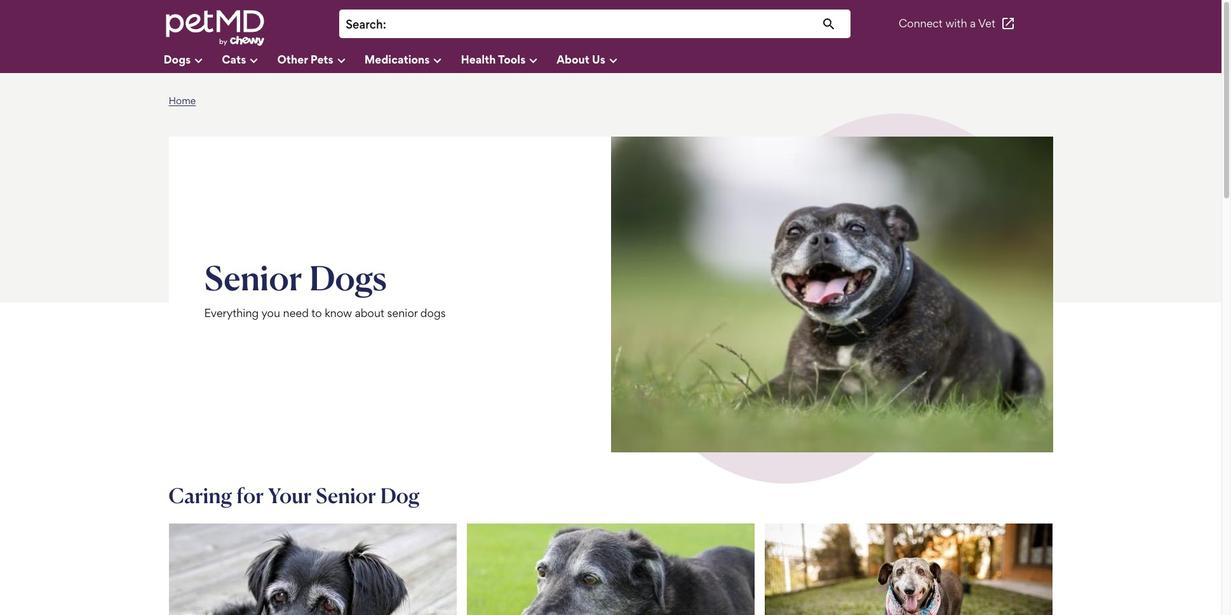 Task type: locate. For each thing, give the bounding box(es) containing it.
connect
[[899, 17, 943, 30]]

:
[[383, 17, 386, 32]]

dogs button
[[164, 48, 222, 73]]

1 horizontal spatial senior
[[316, 483, 376, 509]]

your
[[268, 483, 312, 509]]

a
[[971, 17, 976, 30]]

senior terrier laying in grass image
[[611, 137, 1054, 453]]

senior
[[204, 257, 302, 299], [316, 483, 376, 509]]

tools
[[498, 52, 526, 66]]

0 horizontal spatial dogs
[[164, 52, 191, 66]]

dogs
[[164, 52, 191, 66], [309, 257, 387, 299]]

medications
[[365, 52, 430, 66]]

other
[[277, 52, 308, 66]]

petmd home image
[[164, 9, 265, 47]]

other pets button
[[277, 48, 365, 73]]

0 vertical spatial dogs
[[164, 52, 191, 66]]

about
[[355, 307, 385, 320]]

dogs up know
[[309, 257, 387, 299]]

senior dogs
[[204, 257, 387, 299]]

dogs up home
[[164, 52, 191, 66]]

connect with a vet button
[[899, 9, 1016, 39]]

with
[[946, 17, 968, 30]]

senior left dog at the left of page
[[316, 483, 376, 509]]

0 vertical spatial senior
[[204, 257, 302, 299]]

senior up you
[[204, 257, 302, 299]]

1 horizontal spatial dogs
[[309, 257, 387, 299]]

1 vertical spatial dogs
[[309, 257, 387, 299]]

cats
[[222, 52, 246, 66]]

0 horizontal spatial senior
[[204, 257, 302, 299]]

dogs
[[421, 307, 446, 320]]

everything you need to know about senior dogs
[[204, 307, 446, 320]]

about us
[[557, 52, 606, 66]]

medications button
[[365, 48, 461, 73]]

None text field
[[393, 16, 845, 33]]

dogs inside popup button
[[164, 52, 191, 66]]

everything
[[204, 307, 259, 320]]

need
[[283, 307, 309, 320]]

pets
[[311, 52, 333, 66]]

dog
[[381, 483, 420, 509]]



Task type: vqa. For each thing, say whether or not it's contained in the screenshot.
Caring
yes



Task type: describe. For each thing, give the bounding box(es) containing it.
health
[[461, 52, 496, 66]]

to
[[312, 307, 322, 320]]

cats button
[[222, 48, 277, 73]]

search
[[346, 17, 383, 32]]

health tools
[[461, 52, 526, 66]]

search :
[[346, 17, 386, 32]]

us
[[592, 52, 606, 66]]

you
[[261, 307, 280, 320]]

caring for your senior dog
[[169, 483, 420, 509]]

health tools button
[[461, 48, 557, 73]]

about
[[557, 52, 590, 66]]

about us button
[[557, 48, 637, 73]]

connect with a vet
[[899, 17, 996, 30]]

vet
[[979, 17, 996, 30]]

home
[[169, 95, 196, 107]]

caring
[[169, 483, 232, 509]]

1 vertical spatial senior
[[316, 483, 376, 509]]

for
[[236, 483, 264, 509]]

senior
[[387, 307, 418, 320]]

home link
[[169, 95, 196, 107]]

know
[[325, 307, 352, 320]]

other pets
[[277, 52, 333, 66]]



